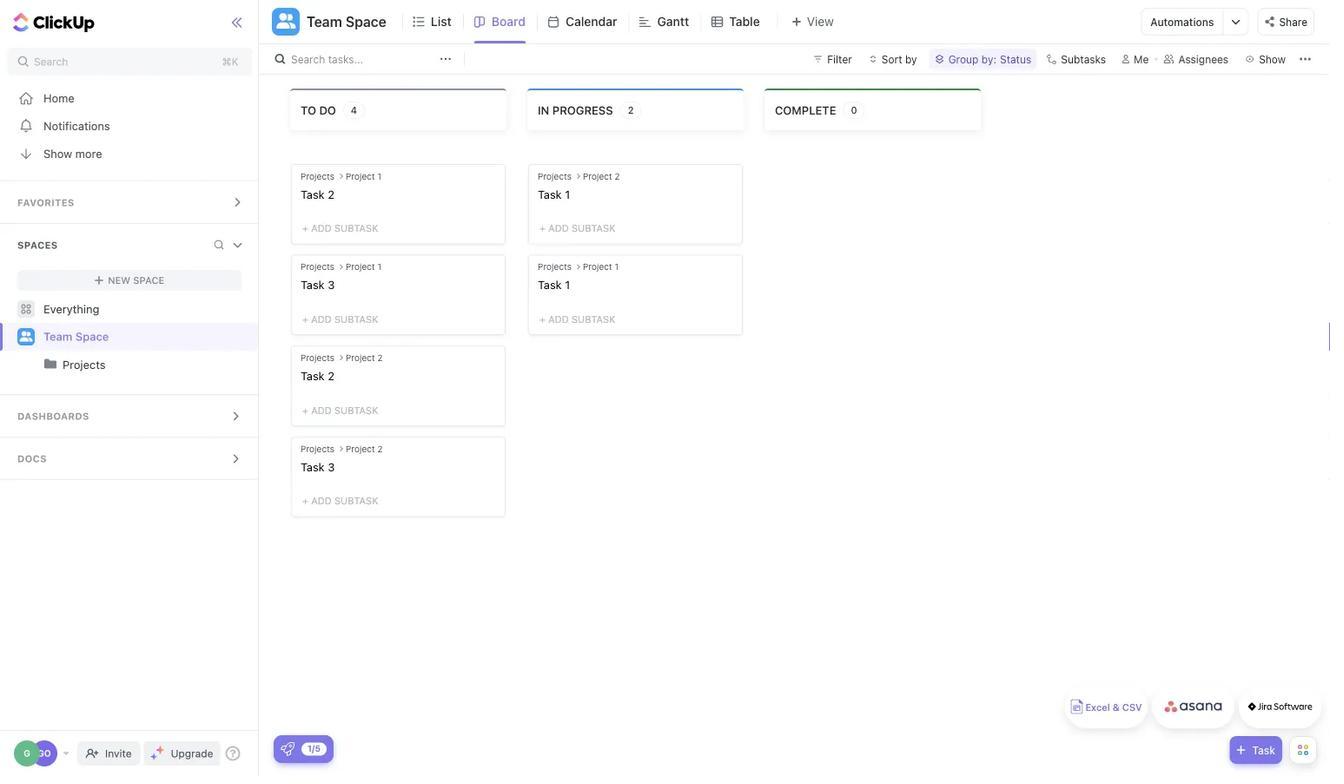 Task type: vqa. For each thing, say whether or not it's contained in the screenshot.


Task type: describe. For each thing, give the bounding box(es) containing it.
onboarding checklist button element
[[281, 743, 295, 757]]

board link
[[492, 0, 533, 43]]

docs
[[17, 454, 47, 465]]

&
[[1113, 703, 1120, 714]]

‎task for ‎task 2
[[301, 188, 325, 201]]

team space button
[[300, 3, 387, 41]]

project 2 for task 3
[[346, 444, 383, 454]]

excel & csv link
[[1065, 686, 1148, 729]]

by
[[905, 53, 917, 65]]

projects up ‎task 1
[[538, 262, 572, 272]]

search for search
[[34, 56, 68, 68]]

team space for team space link
[[43, 330, 109, 343]]

task 3 for project 2
[[301, 460, 335, 473]]

me button
[[1115, 49, 1156, 70]]

project 2 for task 2
[[346, 353, 383, 363]]

spaces
[[17, 240, 58, 251]]

show for show more
[[43, 147, 72, 160]]

3 for project 1
[[328, 279, 335, 292]]

project 1 for ‎task 1
[[583, 262, 619, 272]]

go
[[38, 749, 51, 759]]

notifications
[[43, 119, 110, 133]]

list link
[[431, 0, 459, 43]]

onboarding checklist button image
[[281, 743, 295, 757]]

table link
[[729, 0, 767, 43]]

do
[[319, 103, 336, 116]]

‎task 1
[[538, 279, 570, 292]]

1 for ‎task 2
[[378, 171, 382, 181]]

new space
[[108, 275, 164, 286]]

team space link
[[43, 323, 244, 351]]

team for team space link
[[43, 330, 72, 343]]

more
[[75, 147, 102, 160]]

everything link
[[0, 295, 259, 323]]

calendar link
[[566, 0, 624, 43]]

task 1
[[538, 188, 570, 201]]

project 1 for task 3
[[346, 262, 382, 272]]

projects up ‎task 2
[[301, 171, 334, 181]]

1/5
[[308, 744, 321, 754]]

projects up task 2
[[301, 353, 334, 363]]

user group image
[[276, 13, 296, 29]]

invite
[[105, 748, 132, 760]]

assignees button
[[1156, 49, 1237, 70]]

view button
[[777, 11, 839, 33]]

3 for project 2
[[328, 460, 335, 473]]

4
[[351, 105, 357, 116]]

complete
[[775, 103, 836, 116]]

team space for team space button
[[307, 13, 387, 30]]

filter
[[827, 53, 852, 65]]

assignees
[[1179, 53, 1229, 65]]

1 for task 3
[[378, 262, 382, 272]]

csv
[[1122, 703, 1142, 714]]

1 for ‎task 1
[[615, 262, 619, 272]]

list
[[431, 14, 452, 29]]

group by: status
[[949, 53, 1032, 65]]

sidebar navigation
[[0, 0, 262, 777]]

subtasks button
[[1040, 49, 1111, 70]]

everything
[[43, 303, 99, 316]]

⌘k
[[222, 56, 238, 68]]

by:
[[982, 53, 997, 65]]

sparkle svg 2 image
[[151, 754, 157, 761]]

me
[[1134, 53, 1149, 65]]

projects inside projects link
[[63, 358, 106, 371]]

table
[[729, 14, 760, 29]]

to
[[301, 103, 316, 116]]

‎task for ‎task 1
[[538, 279, 562, 292]]

projects up task 1
[[538, 171, 572, 181]]

share button
[[1258, 8, 1315, 36]]

tasks...
[[328, 53, 363, 65]]

2 projects link from the left
[[63, 351, 244, 379]]

show for show
[[1259, 53, 1286, 65]]

excel
[[1086, 703, 1110, 714]]

in
[[538, 103, 549, 116]]

‎task 2
[[301, 188, 335, 201]]

in progress
[[538, 103, 613, 116]]

new
[[108, 275, 130, 286]]

favorites button
[[0, 182, 259, 223]]

projects down ‎task 2
[[301, 262, 334, 272]]



Task type: locate. For each thing, give the bounding box(es) containing it.
team for team space button
[[307, 13, 342, 30]]

0 horizontal spatial search
[[34, 56, 68, 68]]

group
[[949, 53, 979, 65]]

project 1
[[346, 171, 382, 181], [346, 262, 382, 272], [583, 262, 619, 272]]

space inside team space link
[[75, 330, 109, 343]]

g
[[24, 749, 30, 759]]

space up search tasks... text field
[[346, 13, 387, 30]]

team up search tasks...
[[307, 13, 342, 30]]

excel & csv
[[1086, 703, 1142, 714]]

1 vertical spatial project 2
[[346, 353, 383, 363]]

team space inside button
[[307, 13, 387, 30]]

progress
[[552, 103, 613, 116]]

sparkle svg 1 image
[[156, 746, 165, 755]]

add
[[311, 223, 332, 234], [548, 223, 569, 234], [311, 314, 332, 325], [548, 314, 569, 325], [311, 405, 332, 416], [311, 496, 332, 507]]

task 3 for project 1
[[301, 279, 335, 292]]

0 horizontal spatial ‎task
[[301, 188, 325, 201]]

1 horizontal spatial space
[[133, 275, 164, 286]]

home
[[43, 92, 75, 105]]

2 vertical spatial space
[[75, 330, 109, 343]]

search up home
[[34, 56, 68, 68]]

space
[[346, 13, 387, 30], [133, 275, 164, 286], [75, 330, 109, 343]]

1 vertical spatial team
[[43, 330, 72, 343]]

upgrade link
[[144, 742, 220, 766]]

0 vertical spatial ‎task
[[301, 188, 325, 201]]

+ add subtask
[[302, 223, 378, 234], [540, 223, 616, 234], [302, 314, 378, 325], [540, 314, 616, 325], [302, 405, 378, 416], [302, 496, 378, 507]]

task
[[538, 188, 562, 201], [301, 279, 325, 292], [301, 369, 325, 382], [301, 460, 325, 473], [1252, 745, 1276, 757]]

team space down everything
[[43, 330, 109, 343]]

gantt link
[[657, 0, 696, 43]]

automations button
[[1142, 9, 1223, 35]]

subtasks
[[1061, 53, 1106, 65]]

0
[[851, 105, 857, 116]]

0 vertical spatial task 3
[[301, 279, 335, 292]]

3
[[328, 279, 335, 292], [328, 460, 335, 473]]

board
[[492, 14, 526, 29]]

gantt
[[657, 14, 689, 29]]

2
[[628, 105, 634, 116], [615, 171, 620, 181], [328, 188, 335, 201], [378, 353, 383, 363], [328, 369, 335, 382], [378, 444, 383, 454]]

1 3 from the top
[[328, 279, 335, 292]]

notifications link
[[0, 112, 259, 140]]

favorites
[[17, 197, 74, 209]]

team space inside sidebar navigation
[[43, 330, 109, 343]]

show left more on the top left
[[43, 147, 72, 160]]

+
[[302, 223, 308, 234], [540, 223, 546, 234], [302, 314, 308, 325], [540, 314, 546, 325], [302, 405, 308, 416], [302, 496, 308, 507]]

space for team space link
[[75, 330, 109, 343]]

sort by
[[882, 53, 917, 65]]

filter button
[[807, 49, 859, 70]]

search for search tasks...
[[291, 53, 325, 65]]

0 horizontal spatial space
[[75, 330, 109, 343]]

team inside sidebar navigation
[[43, 330, 72, 343]]

0 vertical spatial show
[[1259, 53, 1286, 65]]

task 3
[[301, 279, 335, 292], [301, 460, 335, 473]]

search inside sidebar navigation
[[34, 56, 68, 68]]

1 horizontal spatial team
[[307, 13, 342, 30]]

1 horizontal spatial search
[[291, 53, 325, 65]]

show button
[[1240, 49, 1291, 70]]

2 task 3 from the top
[[301, 460, 335, 473]]

space for team space button
[[346, 13, 387, 30]]

1 vertical spatial team space
[[43, 330, 109, 343]]

2 3 from the top
[[328, 460, 335, 473]]

1 horizontal spatial show
[[1259, 53, 1286, 65]]

1 vertical spatial space
[[133, 275, 164, 286]]

0 vertical spatial team
[[307, 13, 342, 30]]

1
[[378, 171, 382, 181], [565, 188, 570, 201], [378, 262, 382, 272], [615, 262, 619, 272], [565, 279, 570, 292]]

show inside sidebar navigation
[[43, 147, 72, 160]]

projects
[[301, 171, 334, 181], [538, 171, 572, 181], [301, 262, 334, 272], [538, 262, 572, 272], [301, 353, 334, 363], [63, 358, 106, 371], [301, 444, 334, 454]]

1 vertical spatial ‎task
[[538, 279, 562, 292]]

1 task 3 from the top
[[301, 279, 335, 292]]

0 horizontal spatial show
[[43, 147, 72, 160]]

g go
[[24, 749, 51, 759]]

show down share button on the right top of the page
[[1259, 53, 1286, 65]]

team space up tasks...
[[307, 13, 387, 30]]

to do
[[301, 103, 336, 116]]

view
[[807, 14, 834, 29]]

0 horizontal spatial team space
[[43, 330, 109, 343]]

project 1 for ‎task 2
[[346, 171, 382, 181]]

1 vertical spatial task 3
[[301, 460, 335, 473]]

team space
[[307, 13, 387, 30], [43, 330, 109, 343]]

home link
[[0, 84, 259, 112]]

space down everything
[[75, 330, 109, 343]]

show inside dropdown button
[[1259, 53, 1286, 65]]

subtask
[[334, 223, 378, 234], [572, 223, 616, 234], [334, 314, 378, 325], [572, 314, 616, 325], [334, 405, 378, 416], [334, 496, 378, 507]]

projects link
[[2, 351, 244, 379], [63, 351, 244, 379]]

share
[[1279, 16, 1308, 28]]

dashboards
[[17, 411, 89, 422]]

team inside button
[[307, 13, 342, 30]]

project 2
[[583, 171, 620, 181], [346, 353, 383, 363], [346, 444, 383, 454]]

automations
[[1151, 16, 1214, 28]]

show more
[[43, 147, 102, 160]]

show
[[1259, 53, 1286, 65], [43, 147, 72, 160]]

upgrade
[[171, 748, 213, 760]]

0 vertical spatial 3
[[328, 279, 335, 292]]

projects down task 2
[[301, 444, 334, 454]]

sort
[[882, 53, 902, 65]]

0 vertical spatial project 2
[[583, 171, 620, 181]]

space right new
[[133, 275, 164, 286]]

status
[[1000, 53, 1032, 65]]

1 vertical spatial 3
[[328, 460, 335, 473]]

‎task
[[301, 188, 325, 201], [538, 279, 562, 292]]

0 vertical spatial team space
[[307, 13, 387, 30]]

search left tasks...
[[291, 53, 325, 65]]

2 vertical spatial project 2
[[346, 444, 383, 454]]

0 horizontal spatial team
[[43, 330, 72, 343]]

calendar
[[566, 14, 617, 29]]

Search tasks... text field
[[291, 47, 435, 71]]

search tasks...
[[291, 53, 363, 65]]

sort by button
[[863, 49, 926, 70]]

2 horizontal spatial space
[[346, 13, 387, 30]]

task 2
[[301, 369, 335, 382]]

team
[[307, 13, 342, 30], [43, 330, 72, 343]]

1 projects link from the left
[[2, 351, 244, 379]]

1 horizontal spatial team space
[[307, 13, 387, 30]]

project
[[346, 171, 375, 181], [583, 171, 612, 181], [346, 262, 375, 272], [583, 262, 612, 272], [346, 353, 375, 363], [346, 444, 375, 454]]

search
[[291, 53, 325, 65], [34, 56, 68, 68]]

1 vertical spatial show
[[43, 147, 72, 160]]

0 vertical spatial space
[[346, 13, 387, 30]]

1 horizontal spatial ‎task
[[538, 279, 562, 292]]

user group image
[[20, 331, 33, 342]]

project 2 for task 1
[[583, 171, 620, 181]]

space inside team space button
[[346, 13, 387, 30]]

projects down everything
[[63, 358, 106, 371]]

team down everything
[[43, 330, 72, 343]]



